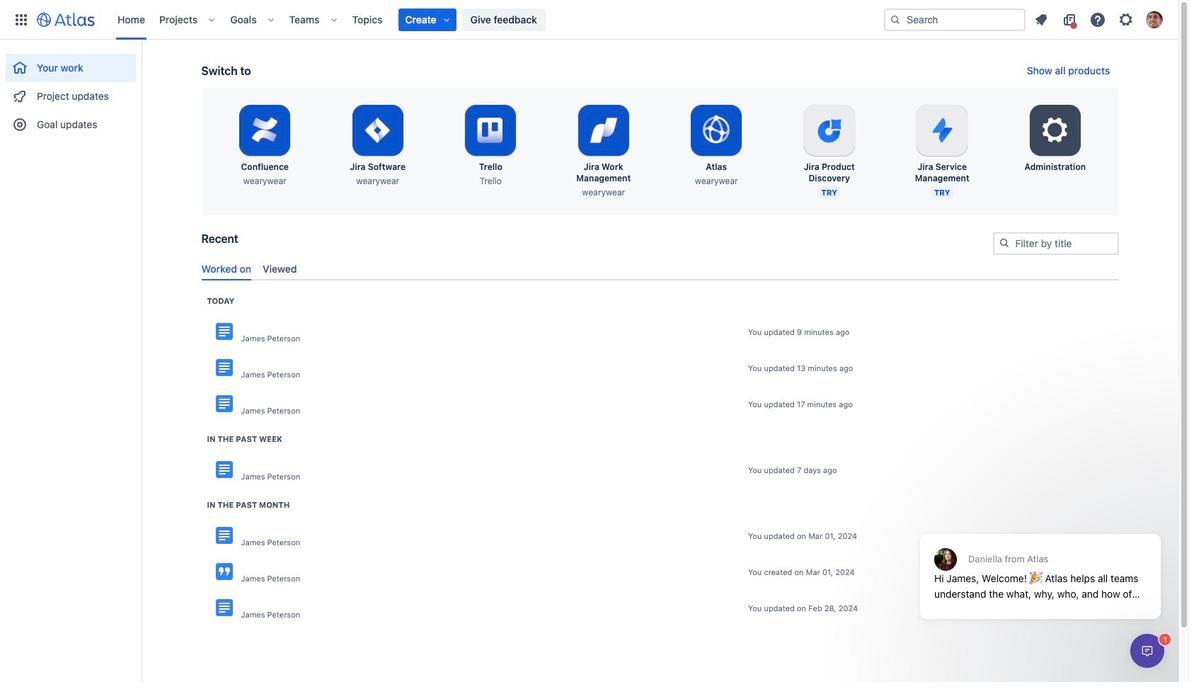Task type: vqa. For each thing, say whether or not it's contained in the screenshot.
the topmost heading
yes



Task type: describe. For each thing, give the bounding box(es) containing it.
4 confluence image from the top
[[216, 461, 233, 478]]

2 confluence image from the top
[[216, 563, 233, 580]]

notifications image
[[1033, 11, 1050, 28]]

2 confluence image from the top
[[216, 359, 233, 376]]

2 heading from the top
[[207, 433, 283, 445]]

1 heading from the top
[[207, 295, 235, 307]]

switch to... image
[[13, 11, 30, 28]]

account image
[[1147, 11, 1164, 28]]

1 confluence image from the top
[[216, 527, 233, 544]]

3 heading from the top
[[207, 499, 290, 511]]



Task type: locate. For each thing, give the bounding box(es) containing it.
banner
[[0, 0, 1179, 40]]

confluence image
[[216, 323, 233, 340], [216, 359, 233, 376], [216, 395, 233, 412], [216, 461, 233, 478]]

2 vertical spatial confluence image
[[216, 599, 233, 616]]

1 vertical spatial confluence image
[[216, 563, 233, 580]]

0 horizontal spatial settings image
[[1039, 113, 1073, 147]]

group
[[6, 40, 136, 143]]

1 horizontal spatial settings image
[[1118, 11, 1135, 28]]

search image
[[999, 237, 1010, 249]]

help image
[[1090, 11, 1107, 28]]

0 vertical spatial heading
[[207, 295, 235, 307]]

settings image
[[1118, 11, 1135, 28], [1039, 113, 1073, 147]]

tab list
[[196, 257, 1125, 280]]

1 confluence image from the top
[[216, 323, 233, 340]]

search image
[[890, 14, 902, 25]]

Search field
[[885, 8, 1026, 31]]

3 confluence image from the top
[[216, 395, 233, 412]]

0 vertical spatial confluence image
[[216, 527, 233, 544]]

dialog
[[914, 499, 1169, 630]]

1 vertical spatial settings image
[[1039, 113, 1073, 147]]

confluence image
[[216, 527, 233, 544], [216, 563, 233, 580], [216, 599, 233, 616]]

Filter by title field
[[995, 234, 1118, 254]]

heading
[[207, 295, 235, 307], [207, 433, 283, 445], [207, 499, 290, 511]]

1 vertical spatial heading
[[207, 433, 283, 445]]

0 vertical spatial settings image
[[1118, 11, 1135, 28]]

2 vertical spatial heading
[[207, 499, 290, 511]]

top element
[[8, 0, 885, 39]]

3 confluence image from the top
[[216, 599, 233, 616]]



